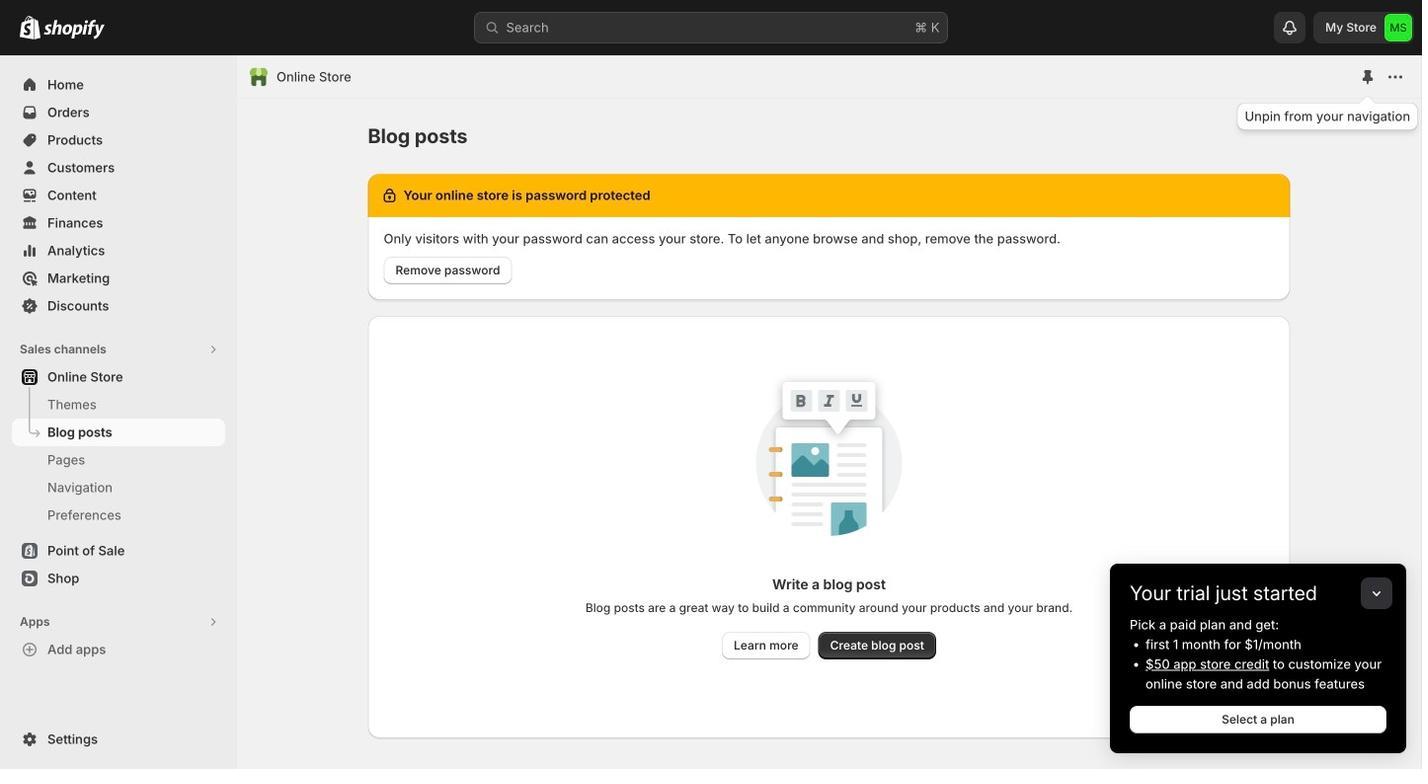 Task type: describe. For each thing, give the bounding box(es) containing it.
my store image
[[1385, 14, 1413, 41]]

online store image
[[249, 67, 269, 87]]



Task type: locate. For each thing, give the bounding box(es) containing it.
shopify image
[[43, 20, 105, 39]]

shopify image
[[20, 16, 41, 39]]

tooltip
[[1237, 103, 1419, 130]]



Task type: vqa. For each thing, say whether or not it's contained in the screenshot.
text field
no



